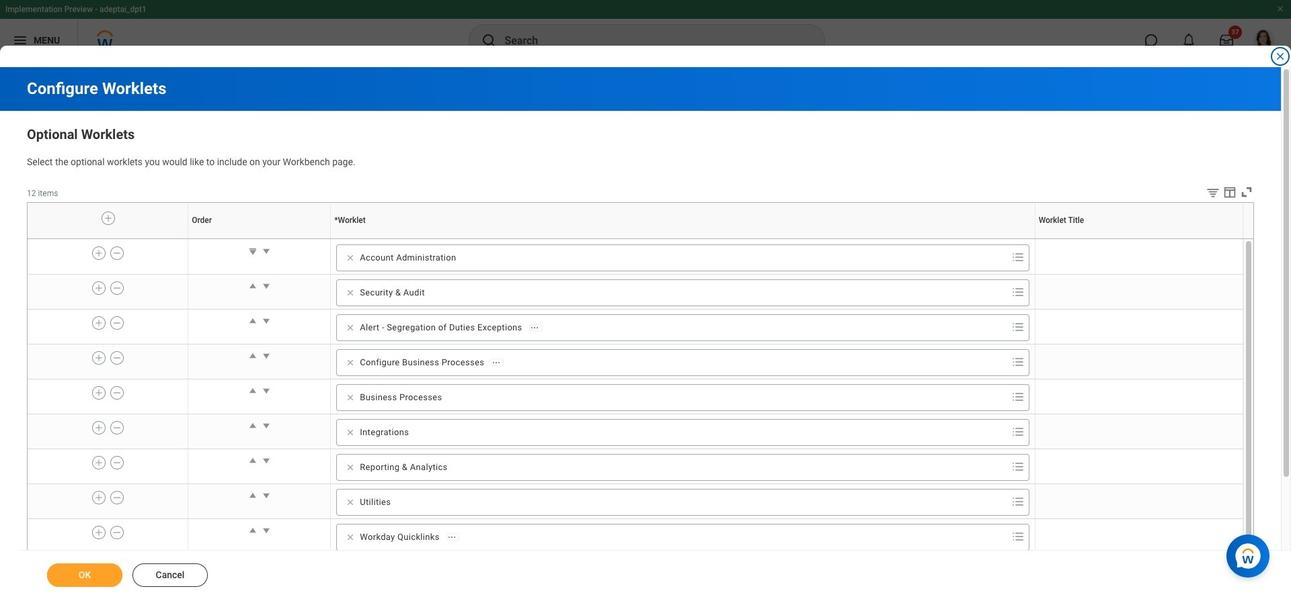 Task type: describe. For each thing, give the bounding box(es) containing it.
8 row element from the top
[[28, 450, 1243, 485]]

minus image for 9th row element from the bottom of the page
[[112, 247, 122, 260]]

notifications large image
[[1182, 34, 1196, 47]]

workday quicklinks, press delete to clear value. option
[[341, 530, 463, 546]]

caret down image for caret up icon related to workday quicklinks, press delete to clear value. option
[[259, 525, 273, 538]]

5 row element from the top
[[28, 345, 1243, 380]]

related actions image
[[447, 533, 457, 543]]

4 caret down image from the top
[[259, 420, 273, 433]]

click to view/edit grid preferences image
[[1223, 185, 1238, 200]]

4 row element from the top
[[28, 310, 1243, 345]]

3 row element from the top
[[28, 275, 1243, 310]]

caret down image for minus image corresponding to 3rd row element from the top of the page
[[259, 280, 273, 293]]

x small image for utilities element
[[344, 496, 357, 510]]

2 row element from the top
[[28, 240, 1243, 275]]

plus image for minus image for 10th row element
[[94, 527, 104, 539]]

caret up image for workday quicklinks, press delete to clear value. option
[[246, 525, 259, 538]]

fullscreen image
[[1240, 185, 1254, 200]]

10 row element from the top
[[28, 519, 1243, 554]]

2 column header from the left
[[331, 239, 1035, 240]]

7 row element from the top
[[28, 415, 1243, 450]]

related actions image for alert - segregation of duties exceptions element
[[530, 323, 539, 333]]

x small image for the security & audit element
[[344, 286, 357, 300]]

x small image for workday quicklinks element
[[344, 531, 357, 545]]

9 row element from the top
[[28, 485, 1243, 519]]

caret down image for minus image for 9th row element from the bottom of the page
[[259, 245, 273, 258]]

3 caret up image from the top
[[246, 350, 259, 363]]

account administration, press delete to clear value. option
[[341, 250, 462, 266]]

profile logan mcneil element
[[1246, 26, 1283, 55]]

reporting & analytics element
[[360, 462, 448, 474]]

security & audit element
[[360, 287, 425, 299]]

x small image for account administration element
[[344, 251, 357, 265]]

caret bottom image
[[246, 245, 259, 258]]

select to filter grid data image
[[1206, 185, 1221, 200]]

plus image for minus image for 9th row element from the bottom of the page
[[94, 247, 104, 260]]

minus image for 3rd row element from the bottom
[[112, 457, 122, 469]]

prompts image for 4th row element from the bottom
[[1010, 424, 1026, 440]]

caret down image for third caret up icon from the bottom
[[259, 350, 273, 363]]

alert - segregation of duties exceptions element
[[360, 322, 522, 334]]

minus image for 10th row element
[[112, 527, 122, 539]]

business processes element
[[360, 392, 442, 404]]

minus image for sixth row element from the bottom of the page
[[112, 352, 122, 364]]



Task type: locate. For each thing, give the bounding box(es) containing it.
1 x small image from the top
[[344, 251, 357, 265]]

x small image inside alert - segregation of duties exceptions, press delete to clear value. option
[[344, 321, 357, 335]]

3 plus image from the top
[[94, 317, 104, 329]]

1 caret up image from the top
[[246, 420, 259, 433]]

x small image inside security & audit, press delete to clear value. option
[[344, 286, 357, 300]]

6 row element from the top
[[28, 380, 1243, 415]]

x small image for integrations element
[[344, 426, 357, 440]]

x small image inside integrations, press delete to clear value. option
[[344, 426, 357, 440]]

3 caret down image from the top
[[259, 455, 273, 468]]

2 caret down image from the top
[[259, 350, 273, 363]]

x small image down security & audit, press delete to clear value. option
[[344, 321, 357, 335]]

3 minus image from the top
[[112, 352, 122, 364]]

x small image inside the configure business processes, press delete to clear value. option
[[344, 356, 357, 370]]

related actions image
[[530, 323, 539, 333], [492, 358, 501, 368]]

2 vertical spatial caret up image
[[246, 490, 259, 503]]

2 caret down image from the top
[[259, 280, 273, 293]]

prompts image
[[1010, 249, 1026, 266], [1010, 284, 1026, 301], [1010, 319, 1026, 336], [1010, 389, 1026, 405]]

minus image
[[112, 247, 122, 260], [112, 282, 122, 294], [112, 352, 122, 364], [112, 457, 122, 469], [112, 492, 122, 504], [112, 527, 122, 539]]

group
[[27, 124, 1254, 600]]

3 prompts image from the top
[[1010, 459, 1026, 475]]

workday quicklinks element
[[360, 532, 440, 544]]

1 minus image from the top
[[112, 247, 122, 260]]

1 caret down image from the top
[[259, 245, 273, 258]]

caret up image for caret down image for minus image related to ninth row element
[[246, 490, 259, 503]]

utilities, press delete to clear value. option
[[341, 495, 396, 511]]

x small image down utilities, press delete to clear value. option
[[344, 531, 357, 545]]

caret down image
[[259, 245, 273, 258], [259, 280, 273, 293], [259, 455, 273, 468], [259, 490, 273, 503]]

4 x small image from the top
[[344, 496, 357, 510]]

5 prompts image from the top
[[1010, 529, 1026, 545]]

integrations, press delete to clear value. option
[[341, 425, 414, 441]]

caret down image for minus image associated with 3rd row element from the bottom
[[259, 455, 273, 468]]

5 minus image from the top
[[112, 492, 122, 504]]

caret up image
[[246, 280, 259, 293], [246, 315, 259, 328], [246, 350, 259, 363], [246, 385, 259, 398], [246, 525, 259, 538]]

close environment banner image
[[1277, 5, 1285, 13]]

0 vertical spatial related actions image
[[530, 323, 539, 333]]

prompts image for alert - segregation of duties exceptions, press delete to clear value. option at the bottom left of the page
[[1010, 319, 1026, 336]]

3 x small image from the top
[[344, 461, 357, 475]]

4 caret up image from the top
[[246, 385, 259, 398]]

x small image up integrations, press delete to clear value. option
[[344, 391, 357, 405]]

1 prompts image from the top
[[1010, 354, 1026, 370]]

1 x small image from the top
[[344, 321, 357, 335]]

x small image for reporting & analytics element
[[344, 461, 357, 475]]

minus image for 2nd plus icon from the bottom of the page
[[112, 387, 122, 399]]

minus image for ninth row element
[[112, 492, 122, 504]]

x small image left integrations element
[[344, 426, 357, 440]]

3 caret down image from the top
[[259, 385, 273, 398]]

configure business processes, press delete to clear value. option
[[341, 355, 508, 371]]

banner
[[0, 0, 1291, 62]]

4 prompts image from the top
[[1010, 389, 1026, 405]]

x small image left utilities element
[[344, 496, 357, 510]]

x small image inside workday quicklinks, press delete to clear value. option
[[344, 531, 357, 545]]

4 prompts image from the top
[[1010, 494, 1026, 510]]

related actions image inside the configure business processes, press delete to clear value. option
[[492, 358, 501, 368]]

1 caret down image from the top
[[259, 315, 273, 328]]

x small image inside reporting & analytics, press delete to clear value. option
[[344, 461, 357, 475]]

x small image
[[344, 251, 357, 265], [344, 286, 357, 300], [344, 391, 357, 405], [344, 426, 357, 440], [344, 531, 357, 545]]

plus image for minus image corresponding to sixth row element from the bottom of the page
[[94, 352, 104, 364]]

x small image up security & audit, press delete to clear value. option
[[344, 251, 357, 265]]

related actions image for configure business processes element
[[492, 358, 501, 368]]

plus image
[[94, 247, 104, 260], [94, 282, 104, 294], [94, 317, 104, 329], [94, 352, 104, 364], [94, 387, 104, 399], [94, 527, 104, 539]]

0 horizontal spatial related actions image
[[492, 358, 501, 368]]

1 row element from the top
[[28, 203, 1246, 239]]

toolbar
[[1196, 185, 1254, 202]]

prompts image for the business processes, press delete to clear value. option
[[1010, 389, 1026, 405]]

utilities element
[[360, 497, 391, 509]]

2 x small image from the top
[[344, 286, 357, 300]]

account administration element
[[360, 252, 456, 264]]

caret down image for the business processes, press delete to clear value. option caret up icon
[[259, 385, 273, 398]]

1 plus image from the top
[[94, 247, 104, 260]]

2 x small image from the top
[[344, 356, 357, 370]]

1 prompts image from the top
[[1010, 249, 1026, 266]]

5 x small image from the top
[[344, 531, 357, 545]]

workday assistant region
[[1227, 530, 1275, 578]]

business processes, press delete to clear value. option
[[341, 390, 448, 406]]

related actions image inside alert - segregation of duties exceptions, press delete to clear value. option
[[530, 323, 539, 333]]

1 minus image from the top
[[112, 317, 122, 329]]

close configure worklets image
[[1275, 51, 1286, 62]]

x small image left the security & audit element
[[344, 286, 357, 300]]

x small image inside account administration, press delete to clear value. option
[[344, 251, 357, 265]]

1 caret up image from the top
[[246, 280, 259, 293]]

caret down image
[[259, 315, 273, 328], [259, 350, 273, 363], [259, 385, 273, 398], [259, 420, 273, 433], [259, 525, 273, 538]]

caret up image for the business processes, press delete to clear value. option
[[246, 385, 259, 398]]

x small image for business processes element
[[344, 391, 357, 405]]

6 minus image from the top
[[112, 527, 122, 539]]

x small image up utilities, press delete to clear value. option
[[344, 461, 357, 475]]

reporting & analytics, press delete to clear value. option
[[341, 460, 453, 476]]

plus image for minus image corresponding to 3rd row element from the top of the page
[[94, 282, 104, 294]]

1 column header from the left
[[188, 239, 331, 240]]

caret down image for minus image related to ninth row element
[[259, 490, 273, 503]]

security & audit, press delete to clear value. option
[[341, 285, 430, 301]]

3 minus image from the top
[[112, 422, 122, 434]]

minus image for 3rd plus icon from the top
[[112, 317, 122, 329]]

4 caret down image from the top
[[259, 490, 273, 503]]

row element
[[28, 203, 1246, 239], [28, 240, 1243, 275], [28, 275, 1243, 310], [28, 310, 1243, 345], [28, 345, 1243, 380], [28, 380, 1243, 415], [28, 415, 1243, 450], [28, 450, 1243, 485], [28, 485, 1243, 519], [28, 519, 1243, 554]]

prompts image for security & audit, press delete to clear value. option
[[1010, 284, 1026, 301]]

6 plus image from the top
[[94, 527, 104, 539]]

3 prompts image from the top
[[1010, 319, 1026, 336]]

minus image for 3rd row element from the top of the page
[[112, 282, 122, 294]]

configure business processes element
[[360, 357, 484, 369]]

2 plus image from the top
[[94, 282, 104, 294]]

plus image
[[104, 213, 113, 225], [94, 422, 104, 434], [94, 457, 104, 469], [94, 492, 104, 504]]

prompts image
[[1010, 354, 1026, 370], [1010, 424, 1026, 440], [1010, 459, 1026, 475], [1010, 494, 1026, 510], [1010, 529, 1026, 545]]

caret down image for caret up icon related to alert - segregation of duties exceptions, press delete to clear value. option at the bottom left of the page
[[259, 315, 273, 328]]

x small image inside the business processes, press delete to clear value. option
[[344, 391, 357, 405]]

column header
[[188, 239, 331, 240], [331, 239, 1035, 240]]

prompts image for ninth row element
[[1010, 494, 1026, 510]]

1 vertical spatial minus image
[[112, 387, 122, 399]]

1 horizontal spatial related actions image
[[530, 323, 539, 333]]

2 caret up image from the top
[[246, 455, 259, 468]]

0 vertical spatial minus image
[[112, 317, 122, 329]]

0 vertical spatial caret up image
[[246, 420, 259, 433]]

5 caret down image from the top
[[259, 525, 273, 538]]

2 prompts image from the top
[[1010, 284, 1026, 301]]

4 plus image from the top
[[94, 352, 104, 364]]

3 x small image from the top
[[344, 391, 357, 405]]

4 minus image from the top
[[112, 457, 122, 469]]

dialog
[[0, 0, 1291, 600]]

2 prompts image from the top
[[1010, 424, 1026, 440]]

caret up image for alert - segregation of duties exceptions, press delete to clear value. option at the bottom left of the page
[[246, 315, 259, 328]]

prompts image for sixth row element from the bottom of the page
[[1010, 354, 1026, 370]]

1 vertical spatial caret up image
[[246, 455, 259, 468]]

x small image inside utilities, press delete to clear value. option
[[344, 496, 357, 510]]

4 x small image from the top
[[344, 426, 357, 440]]

minus image
[[112, 317, 122, 329], [112, 387, 122, 399], [112, 422, 122, 434]]

alert - segregation of duties exceptions, press delete to clear value. option
[[341, 320, 546, 336]]

integrations element
[[360, 427, 409, 439]]

search image
[[481, 32, 497, 48]]

caret up image
[[246, 420, 259, 433], [246, 455, 259, 468], [246, 490, 259, 503]]

5 plus image from the top
[[94, 387, 104, 399]]

2 minus image from the top
[[112, 282, 122, 294]]

x small image for alert - segregation of duties exceptions element
[[344, 321, 357, 335]]

x small image up the business processes, press delete to clear value. option
[[344, 356, 357, 370]]

x small image for configure business processes element
[[344, 356, 357, 370]]

2 caret up image from the top
[[246, 315, 259, 328]]

prompts image for account administration, press delete to clear value. option
[[1010, 249, 1026, 266]]

2 minus image from the top
[[112, 387, 122, 399]]

inbox large image
[[1220, 34, 1234, 47]]

2 vertical spatial minus image
[[112, 422, 122, 434]]

caret up image for second caret down icon from the bottom
[[246, 420, 259, 433]]

x small image
[[344, 321, 357, 335], [344, 356, 357, 370], [344, 461, 357, 475], [344, 496, 357, 510]]

5 caret up image from the top
[[246, 525, 259, 538]]

1 vertical spatial related actions image
[[492, 358, 501, 368]]

caret up image for minus image associated with 3rd row element from the bottom's caret down image
[[246, 455, 259, 468]]

main content
[[0, 67, 1291, 600]]

3 caret up image from the top
[[246, 490, 259, 503]]



Task type: vqa. For each thing, say whether or not it's contained in the screenshot.
row containing Product Development
no



